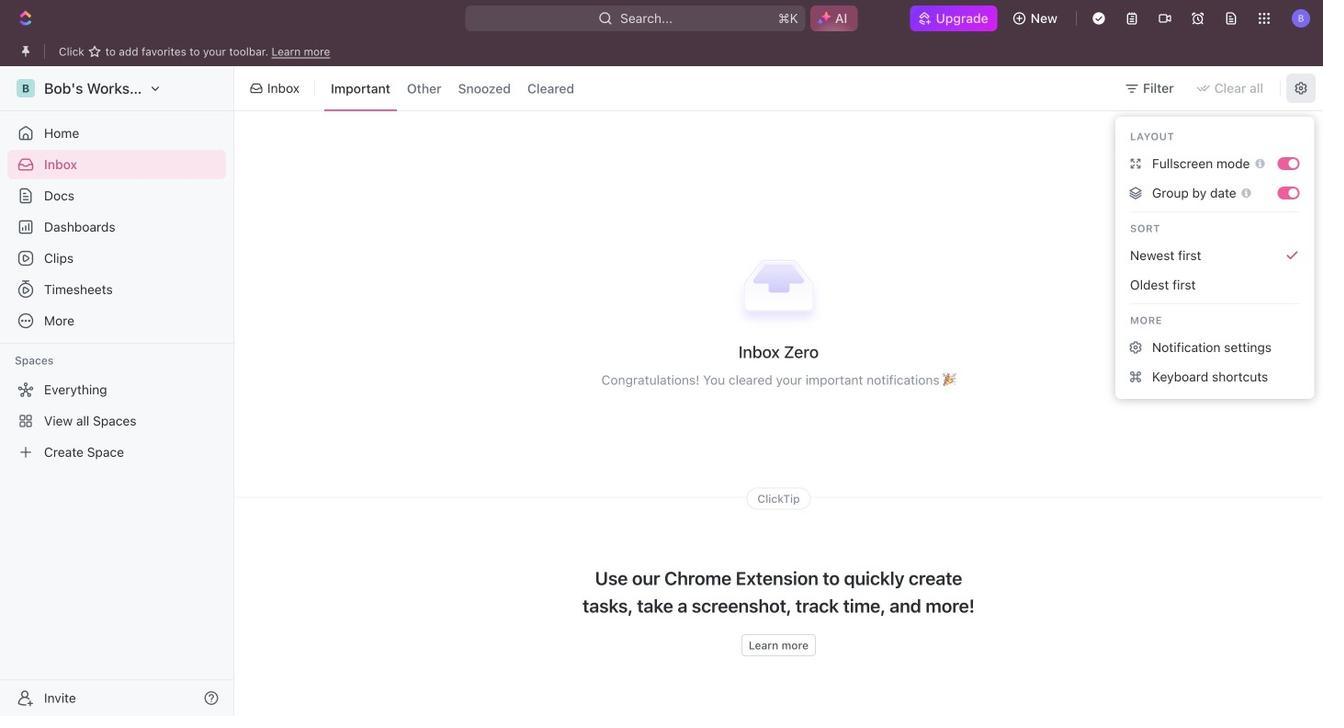 Task type: describe. For each thing, give the bounding box(es) containing it.
tree inside sidebar navigation
[[7, 375, 226, 467]]

checked image
[[1286, 248, 1300, 263]]



Task type: vqa. For each thing, say whether or not it's contained in the screenshot.
second Dashboard link from right
no



Task type: locate. For each thing, give the bounding box(es) containing it.
checked element
[[1286, 248, 1300, 263]]

tree
[[7, 375, 226, 467]]

sidebar navigation
[[0, 66, 234, 716]]

tab list
[[321, 63, 585, 114]]



